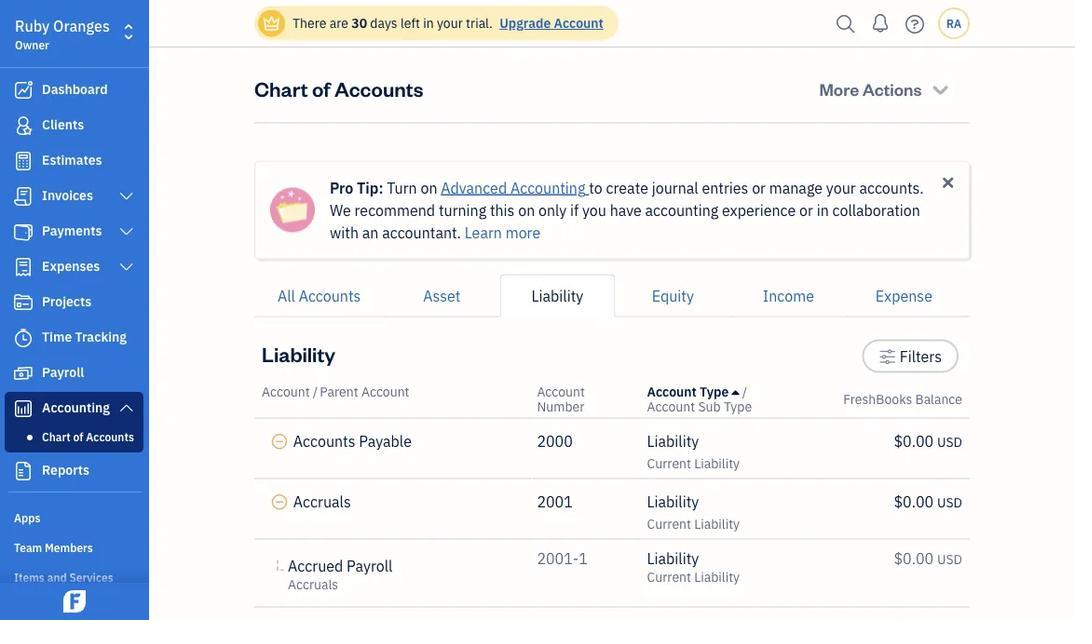 Task type: locate. For each thing, give the bounding box(es) containing it.
0 horizontal spatial or
[[752, 178, 766, 198]]

main element
[[0, 0, 196, 621]]

1 vertical spatial chart of accounts
[[42, 430, 134, 445]]

accruals inside accrued payroll accruals
[[288, 576, 338, 593]]

invoices
[[42, 187, 93, 204]]

1 vertical spatial accruals
[[288, 576, 338, 593]]

your left trial.
[[437, 14, 463, 32]]

1 vertical spatial liability current liability
[[647, 492, 740, 533]]

accrued payroll accruals
[[288, 556, 393, 593]]

3 liability current liability from the top
[[647, 549, 740, 586]]

asset
[[423, 286, 461, 306]]

accounting up chart of accounts link
[[42, 399, 110, 417]]

2001-
[[537, 549, 579, 568]]

project image
[[12, 294, 34, 312]]

0 vertical spatial chevron large down image
[[118, 225, 135, 239]]

notifications image
[[866, 5, 896, 42]]

1 vertical spatial chart
[[42, 430, 71, 445]]

3 $0.00 usd from the top
[[894, 549, 963, 568]]

2001-1
[[537, 549, 588, 568]]

chart of accounts down accounting link
[[42, 430, 134, 445]]

1 vertical spatial your
[[826, 178, 856, 198]]

team
[[14, 541, 42, 555]]

chevron large down image for expenses
[[118, 260, 135, 275]]

1 horizontal spatial chart of accounts
[[254, 75, 423, 102]]

1 vertical spatial on
[[518, 200, 535, 220]]

chevron large down image down chevron large down image
[[118, 225, 135, 239]]

payment image
[[12, 223, 34, 241]]

actions
[[863, 78, 922, 100]]

accounting
[[645, 200, 719, 220]]

$0.00 usd
[[894, 431, 963, 451], [894, 492, 963, 512], [894, 549, 963, 568]]

1 vertical spatial $0.00 usd
[[894, 492, 963, 512]]

on right turn
[[421, 178, 438, 198]]

on up "more"
[[518, 200, 535, 220]]

payroll link
[[5, 357, 144, 390]]

1 vertical spatial usd
[[937, 494, 963, 511]]

your
[[437, 14, 463, 32], [826, 178, 856, 198]]

or up the experience
[[752, 178, 766, 198]]

time tracking
[[42, 328, 127, 346]]

$0.00 usd for 2001-1
[[894, 549, 963, 568]]

settings image
[[879, 345, 896, 368]]

chart down 'crown' icon at the top
[[254, 75, 308, 102]]

1 vertical spatial chevron large down image
[[118, 260, 135, 275]]

more actions button
[[810, 70, 963, 108]]

report image
[[12, 462, 34, 481]]

1 chevron large down image from the top
[[118, 225, 135, 239]]

or down the manage at the top of page
[[800, 200, 813, 220]]

sub
[[698, 398, 721, 415]]

account for account sub type
[[647, 398, 695, 415]]

2 vertical spatial $0.00
[[894, 549, 934, 568]]

accounts inside button
[[299, 286, 361, 306]]

1 current from the top
[[647, 455, 691, 472]]

chart
[[254, 75, 308, 102], [42, 430, 71, 445]]

chevron large down image right expenses
[[118, 260, 135, 275]]

2 / from the left
[[743, 383, 748, 400]]

usd for 2001
[[937, 494, 963, 511]]

in
[[423, 14, 434, 32], [817, 200, 829, 220]]

1 usd from the top
[[937, 433, 963, 451]]

1 vertical spatial of
[[73, 430, 83, 445]]

on
[[421, 178, 438, 198], [518, 200, 535, 220]]

account sub type
[[647, 398, 752, 415]]

we
[[330, 200, 351, 220]]

0 horizontal spatial /
[[313, 383, 318, 400]]

0 horizontal spatial accounting
[[42, 399, 110, 417]]

1 / from the left
[[313, 383, 318, 400]]

1 horizontal spatial /
[[743, 383, 748, 400]]

or
[[752, 178, 766, 198], [800, 200, 813, 220]]

0 horizontal spatial your
[[437, 14, 463, 32]]

there are 30 days left in your trial. upgrade account
[[293, 14, 604, 32]]

2 $0.00 from the top
[[894, 492, 934, 512]]

chevron large down image
[[118, 225, 135, 239], [118, 260, 135, 275], [118, 401, 135, 416]]

recommend
[[355, 200, 435, 220]]

projects
[[42, 293, 92, 310]]

/
[[313, 383, 318, 400], [743, 383, 748, 400]]

your for accounts.
[[826, 178, 856, 198]]

1 horizontal spatial or
[[800, 200, 813, 220]]

2 vertical spatial $0.00 usd
[[894, 549, 963, 568]]

1 horizontal spatial accounting
[[511, 178, 586, 198]]

chart down accounting link
[[42, 430, 71, 445]]

go to help image
[[900, 10, 930, 38]]

equity button
[[615, 274, 731, 317]]

search image
[[831, 10, 861, 38]]

3 current from the top
[[647, 568, 691, 586]]

in inside the to create journal entries or manage your accounts. we recommend turning this on only if  you have accounting experience or in collaboration with an accountant.
[[817, 200, 829, 220]]

1 vertical spatial payroll
[[347, 556, 393, 576]]

team members
[[14, 541, 93, 555]]

0 horizontal spatial chart
[[42, 430, 71, 445]]

in down the manage at the top of page
[[817, 200, 829, 220]]

2 usd from the top
[[937, 494, 963, 511]]

0 vertical spatial chart of accounts
[[254, 75, 423, 102]]

journal
[[652, 178, 699, 198]]

account number
[[537, 383, 585, 415]]

current
[[647, 455, 691, 472], [647, 515, 691, 533], [647, 568, 691, 586]]

liability
[[532, 286, 584, 306], [262, 341, 336, 368], [647, 431, 699, 451], [694, 455, 740, 472], [647, 492, 699, 512], [694, 515, 740, 533], [647, 549, 699, 568], [694, 568, 740, 586]]

0 vertical spatial usd
[[937, 433, 963, 451]]

freshbooks image
[[60, 591, 89, 613]]

your for trial.
[[437, 14, 463, 32]]

0 vertical spatial your
[[437, 14, 463, 32]]

all accounts button
[[254, 274, 384, 317]]

ruby
[[15, 16, 50, 36]]

in right left
[[423, 14, 434, 32]]

2 vertical spatial current
[[647, 568, 691, 586]]

account type
[[647, 383, 729, 400]]

tracking
[[75, 328, 127, 346]]

1 horizontal spatial your
[[826, 178, 856, 198]]

1 vertical spatial current
[[647, 515, 691, 533]]

accounts right all
[[299, 286, 361, 306]]

1 vertical spatial or
[[800, 200, 813, 220]]

expenses
[[42, 258, 100, 275]]

chevron large down image up chart of accounts link
[[118, 401, 135, 416]]

liability inside button
[[532, 286, 584, 306]]

chevrondown image
[[930, 79, 951, 98]]

0 vertical spatial $0.00 usd
[[894, 431, 963, 451]]

2 current from the top
[[647, 515, 691, 533]]

1 horizontal spatial payroll
[[347, 556, 393, 576]]

payments link
[[5, 215, 144, 249]]

balance
[[916, 390, 963, 408]]

usd for 2000
[[937, 433, 963, 451]]

0 vertical spatial liability current liability
[[647, 431, 740, 472]]

of down accounting link
[[73, 430, 83, 445]]

chart of accounts down are
[[254, 75, 423, 102]]

liability current liability
[[647, 431, 740, 472], [647, 492, 740, 533], [647, 549, 740, 586]]

1 vertical spatial in
[[817, 200, 829, 220]]

more actions
[[820, 78, 922, 100]]

caretup image
[[732, 384, 740, 399]]

0 vertical spatial payroll
[[42, 364, 84, 381]]

0 vertical spatial current
[[647, 455, 691, 472]]

2000
[[537, 431, 573, 451]]

1 horizontal spatial on
[[518, 200, 535, 220]]

your inside the to create journal entries or manage your accounts. we recommend turning this on only if  you have accounting experience or in collaboration with an accountant.
[[826, 178, 856, 198]]

accounts down the account / parent account at the left of page
[[293, 431, 356, 451]]

2 vertical spatial usd
[[937, 551, 963, 568]]

current for 2001-1
[[647, 568, 691, 586]]

accounts down accounting link
[[86, 430, 134, 445]]

liability current liability for 2000
[[647, 431, 740, 472]]

payroll right accrued
[[347, 556, 393, 576]]

learn more
[[465, 223, 541, 242]]

payroll inside accrued payroll accruals
[[347, 556, 393, 576]]

chart of accounts
[[254, 75, 423, 102], [42, 430, 134, 445]]

0 horizontal spatial chart of accounts
[[42, 430, 134, 445]]

learn more link
[[465, 223, 541, 242]]

accounting up only
[[511, 178, 586, 198]]

1 $0.00 from the top
[[894, 431, 934, 451]]

2 liability current liability from the top
[[647, 492, 740, 533]]

chart inside chart of accounts link
[[42, 430, 71, 445]]

3 usd from the top
[[937, 551, 963, 568]]

1 vertical spatial $0.00
[[894, 492, 934, 512]]

of down there
[[312, 75, 330, 102]]

accounts
[[334, 75, 423, 102], [299, 286, 361, 306], [86, 430, 134, 445], [293, 431, 356, 451]]

0 vertical spatial in
[[423, 14, 434, 32]]

0 vertical spatial or
[[752, 178, 766, 198]]

2 chevron large down image from the top
[[118, 260, 135, 275]]

3 chevron large down image from the top
[[118, 401, 135, 416]]

0 vertical spatial on
[[421, 178, 438, 198]]

upgrade account link
[[496, 14, 604, 32]]

liability button
[[500, 274, 615, 317]]

accounts.
[[860, 178, 924, 198]]

2 $0.00 usd from the top
[[894, 492, 963, 512]]

ra
[[947, 16, 962, 31]]

1 vertical spatial accounting
[[42, 399, 110, 417]]

account type button
[[647, 383, 740, 400]]

0 vertical spatial of
[[312, 75, 330, 102]]

account for account type
[[647, 383, 697, 400]]

/ left parent
[[313, 383, 318, 400]]

0 horizontal spatial of
[[73, 430, 83, 445]]

2 vertical spatial chevron large down image
[[118, 401, 135, 416]]

0 vertical spatial chart
[[254, 75, 308, 102]]

type
[[700, 383, 729, 400], [724, 398, 752, 415]]

liability current liability for 2001-1
[[647, 549, 740, 586]]

of
[[312, 75, 330, 102], [73, 430, 83, 445]]

2 vertical spatial liability current liability
[[647, 549, 740, 586]]

dashboard image
[[12, 81, 34, 100]]

more
[[506, 223, 541, 242]]

accounting
[[511, 178, 586, 198], [42, 399, 110, 417]]

0 vertical spatial accounting
[[511, 178, 586, 198]]

account
[[554, 14, 604, 32], [262, 383, 310, 400], [362, 383, 410, 400], [537, 383, 585, 400], [647, 383, 697, 400], [647, 398, 695, 415]]

your up collaboration
[[826, 178, 856, 198]]

0 horizontal spatial payroll
[[42, 364, 84, 381]]

1 liability current liability from the top
[[647, 431, 740, 472]]

filters button
[[863, 340, 959, 373]]

1 horizontal spatial in
[[817, 200, 829, 220]]

there
[[293, 14, 327, 32]]

1 $0.00 usd from the top
[[894, 431, 963, 451]]

/ right caretup icon on the right bottom of page
[[743, 383, 748, 400]]

payments
[[42, 222, 102, 239]]

type right sub
[[724, 398, 752, 415]]

$0.00 usd for 2000
[[894, 431, 963, 451]]

0 vertical spatial $0.00
[[894, 431, 934, 451]]

left
[[401, 14, 420, 32]]

only
[[539, 200, 567, 220]]

to create journal entries or manage your accounts. we recommend turning this on only if  you have accounting experience or in collaboration with an accountant.
[[330, 178, 924, 242]]

3 $0.00 from the top
[[894, 549, 934, 568]]

dashboard link
[[5, 74, 144, 107]]

payroll down time
[[42, 364, 84, 381]]

accounts down the days
[[334, 75, 423, 102]]



Task type: vqa. For each thing, say whether or not it's contained in the screenshot.
the bank connections LINK
no



Task type: describe. For each thing, give the bounding box(es) containing it.
items and services image
[[14, 569, 144, 584]]

expense image
[[12, 258, 34, 277]]

current for 2000
[[647, 455, 691, 472]]

experience
[[722, 200, 796, 220]]

projects link
[[5, 286, 144, 320]]

this
[[490, 200, 515, 220]]

time tracking link
[[5, 322, 144, 355]]

clients
[[42, 116, 84, 133]]

filters
[[900, 347, 942, 366]]

$0.00 for 2000
[[894, 431, 934, 451]]

chart of accounts link
[[8, 426, 140, 448]]

crown image
[[262, 14, 281, 33]]

invoice image
[[12, 187, 34, 206]]

accounting inside main element
[[42, 399, 110, 417]]

all accounts
[[278, 286, 361, 306]]

to
[[589, 178, 603, 198]]

client image
[[12, 116, 34, 135]]

income
[[763, 286, 814, 306]]

time
[[42, 328, 72, 346]]

expense button
[[847, 274, 962, 317]]

accounts payable
[[293, 431, 412, 451]]

trial.
[[466, 14, 493, 32]]

chevron large down image for payments
[[118, 225, 135, 239]]

chart of accounts inside main element
[[42, 430, 134, 445]]

clients link
[[5, 109, 144, 143]]

1 horizontal spatial of
[[312, 75, 330, 102]]

advanced accounting link
[[441, 178, 589, 198]]

expenses link
[[5, 251, 144, 284]]

dashboard
[[42, 81, 108, 98]]

freshbooks
[[844, 390, 913, 408]]

30
[[352, 14, 367, 32]]

ruby oranges owner
[[15, 16, 110, 52]]

with
[[330, 223, 359, 242]]

chart image
[[12, 400, 34, 418]]

freshbooks balance
[[844, 390, 963, 408]]

0 horizontal spatial in
[[423, 14, 434, 32]]

entries
[[702, 178, 749, 198]]

usd for 2001-1
[[937, 551, 963, 568]]

account / parent account
[[262, 383, 410, 400]]

pro
[[330, 178, 353, 198]]

tip:
[[357, 178, 383, 198]]

2001
[[537, 492, 573, 512]]

an
[[362, 223, 379, 242]]

on inside the to create journal entries or manage your accounts. we recommend turning this on only if  you have accounting experience or in collaboration with an accountant.
[[518, 200, 535, 220]]

payable
[[359, 431, 412, 451]]

days
[[370, 14, 398, 32]]

account for account / parent account
[[262, 383, 310, 400]]

timer image
[[12, 329, 34, 348]]

reports
[[42, 462, 89, 479]]

1
[[579, 549, 588, 568]]

turning
[[439, 200, 487, 220]]

accountant.
[[382, 223, 461, 242]]

reports link
[[5, 455, 144, 488]]

invoices link
[[5, 180, 144, 213]]

$0.00 for 2001
[[894, 492, 934, 512]]

0 horizontal spatial on
[[421, 178, 438, 198]]

members
[[45, 541, 93, 555]]

payroll inside main element
[[42, 364, 84, 381]]

owner
[[15, 37, 49, 52]]

chevron large down image
[[118, 189, 135, 204]]

estimate image
[[12, 152, 34, 171]]

expense
[[876, 286, 933, 306]]

have
[[610, 200, 642, 220]]

more
[[820, 78, 859, 100]]

create
[[606, 178, 649, 198]]

apps link
[[5, 503, 144, 531]]

$0.00 usd for 2001
[[894, 492, 963, 512]]

you
[[582, 200, 607, 220]]

equity
[[652, 286, 694, 306]]

0 vertical spatial accruals
[[293, 492, 351, 512]]

liability current liability for 2001
[[647, 492, 740, 533]]

type left caretup icon on the right bottom of page
[[700, 383, 729, 400]]

upgrade
[[500, 14, 551, 32]]

1 horizontal spatial chart
[[254, 75, 308, 102]]

account for account number
[[537, 383, 585, 400]]

accrued
[[288, 556, 343, 576]]

income button
[[731, 274, 847, 317]]

oranges
[[53, 16, 110, 36]]

money image
[[12, 364, 34, 383]]

number
[[537, 398, 585, 415]]

advanced
[[441, 178, 507, 198]]

current for 2001
[[647, 515, 691, 533]]

if
[[570, 200, 579, 220]]

parent
[[320, 383, 358, 400]]

close image
[[940, 174, 957, 191]]

of inside main element
[[73, 430, 83, 445]]

team members link
[[5, 533, 144, 561]]

chevron large down image for accounting
[[118, 401, 135, 416]]

accounting link
[[5, 392, 144, 426]]

$0.00 for 2001-1
[[894, 549, 934, 568]]

estimates link
[[5, 144, 144, 178]]

learn
[[465, 223, 502, 242]]

manage
[[770, 178, 823, 198]]

estimates
[[42, 151, 102, 169]]

ra button
[[938, 7, 970, 39]]

are
[[330, 14, 348, 32]]

accounts inside main element
[[86, 430, 134, 445]]

all
[[278, 286, 295, 306]]

pro tip: turn on advanced accounting
[[330, 178, 586, 198]]

turn
[[387, 178, 417, 198]]



